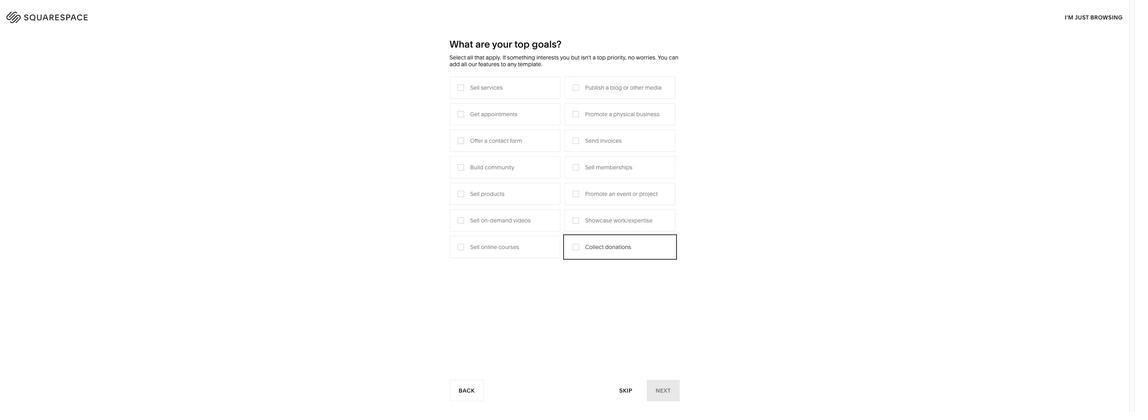 Task type: describe. For each thing, give the bounding box(es) containing it.
but
[[571, 54, 580, 61]]

showcase work/expertise
[[585, 217, 653, 224]]

lusaka element
[[462, 271, 667, 412]]

that
[[474, 54, 484, 61]]

get appointments
[[470, 111, 517, 118]]

a inside what are your top goals? select all that apply. if something interests you but isn't a top priority, no worries. you can add all our features to any template.
[[593, 54, 596, 61]]

0 horizontal spatial top
[[514, 38, 530, 50]]

project
[[639, 190, 658, 197]]

podcasts
[[509, 134, 533, 141]]

& for animals
[[589, 122, 592, 129]]

blog
[[610, 84, 622, 91]]

if
[[503, 54, 506, 61]]

community
[[485, 164, 514, 171]]

next
[[656, 387, 671, 394]]

promote for promote an event or project
[[585, 190, 608, 197]]

demand
[[490, 217, 512, 224]]

decor
[[592, 110, 608, 117]]

community
[[402, 146, 433, 153]]

squarespace logo link
[[16, 9, 237, 23]]

& for podcasts
[[504, 134, 507, 141]]

features
[[478, 61, 500, 68]]

media
[[645, 84, 662, 91]]

a for publish a blog or other media
[[606, 84, 609, 91]]

media & podcasts link
[[486, 134, 541, 141]]

& for decor
[[587, 110, 591, 117]]

a for offer a contact form
[[484, 137, 488, 144]]

event
[[617, 190, 631, 197]]

are
[[475, 38, 490, 50]]

publish a blog or other media
[[585, 84, 662, 91]]

get
[[470, 111, 480, 118]]

or for blog
[[623, 84, 629, 91]]

online
[[481, 243, 497, 251]]

apply.
[[486, 54, 501, 61]]

1 horizontal spatial all
[[467, 54, 473, 61]]

in
[[1113, 12, 1119, 20]]

professional
[[402, 122, 434, 129]]

travel link
[[486, 110, 509, 117]]

professional services link
[[402, 122, 466, 129]]

log             in link
[[1099, 12, 1119, 20]]

community & non-profits link
[[402, 146, 476, 153]]

estate
[[499, 170, 515, 177]]

just
[[1075, 14, 1089, 21]]

you
[[658, 54, 668, 61]]

template.
[[518, 61, 543, 68]]

home & decor link
[[570, 110, 616, 117]]

back button
[[450, 380, 484, 401]]

offer a contact form
[[470, 137, 522, 144]]

an
[[609, 190, 615, 197]]

what are your top goals? select all that apply. if something interests you but isn't a top priority, no worries. you can add all our features to any template.
[[450, 38, 679, 68]]

priority,
[[607, 54, 627, 61]]

physical
[[613, 111, 635, 118]]

log
[[1099, 12, 1112, 20]]

select
[[450, 54, 466, 61]]

fitness link
[[570, 134, 596, 141]]

back
[[459, 387, 475, 394]]

0 horizontal spatial all
[[461, 61, 467, 68]]

to
[[501, 61, 506, 68]]

courses
[[498, 243, 519, 251]]

products
[[481, 190, 505, 197]]

your
[[492, 38, 512, 50]]

add
[[450, 61, 460, 68]]

i'm just browsing
[[1065, 14, 1123, 21]]

worries.
[[636, 54, 657, 61]]

1 vertical spatial top
[[597, 54, 606, 61]]

what
[[450, 38, 473, 50]]

interests
[[537, 54, 559, 61]]



Task type: vqa. For each thing, say whether or not it's contained in the screenshot.
IDEAS
no



Task type: locate. For each thing, give the bounding box(es) containing it.
collect donations
[[585, 243, 631, 251]]

work/expertise
[[613, 217, 653, 224]]

1 vertical spatial or
[[633, 190, 638, 197]]

nature & animals link
[[570, 122, 622, 129]]

all
[[467, 54, 473, 61], [461, 61, 467, 68]]

memberships
[[596, 164, 632, 171]]

real estate & properties link
[[486, 170, 556, 177]]

0 vertical spatial top
[[514, 38, 530, 50]]

events
[[486, 146, 503, 153]]

promote left the an
[[585, 190, 608, 197]]

promote
[[585, 111, 608, 118], [585, 190, 608, 197]]

offer
[[470, 137, 483, 144]]

fitness
[[570, 134, 588, 141]]

travel
[[486, 110, 501, 117]]

you
[[560, 54, 570, 61]]

& right estate at the left of page
[[516, 170, 520, 177]]

community & non-profits
[[402, 146, 468, 153]]

contact
[[489, 137, 509, 144]]

restaurants link
[[486, 122, 525, 129]]

a right isn't at right
[[593, 54, 596, 61]]

form
[[510, 137, 522, 144]]

1 horizontal spatial or
[[633, 190, 638, 197]]

i'm
[[1065, 14, 1074, 21]]

sell memberships
[[585, 164, 632, 171]]

animals
[[593, 122, 614, 129]]

next button
[[647, 380, 680, 401]]

or for event
[[633, 190, 638, 197]]

promote for promote a physical business
[[585, 111, 608, 118]]

videos
[[513, 217, 531, 224]]

other
[[630, 84, 644, 91]]

0 vertical spatial or
[[623, 84, 629, 91]]

2 promote from the top
[[585, 190, 608, 197]]

publish
[[585, 84, 604, 91]]

or right blog
[[623, 84, 629, 91]]

or right event
[[633, 190, 638, 197]]

isn't
[[581, 54, 591, 61]]

events link
[[486, 146, 511, 153]]

sell
[[470, 84, 480, 91], [585, 164, 595, 171], [470, 190, 480, 197], [470, 217, 480, 224], [470, 243, 480, 251]]

restaurants
[[486, 122, 517, 129]]

0 horizontal spatial or
[[623, 84, 629, 91]]

sell for sell memberships
[[585, 164, 595, 171]]

can
[[669, 54, 679, 61]]

professional services
[[402, 122, 458, 129]]

a right decor
[[609, 111, 612, 118]]

services
[[435, 122, 458, 129]]

1 vertical spatial promote
[[585, 190, 608, 197]]

1 horizontal spatial top
[[597, 54, 606, 61]]

nature & animals
[[570, 122, 614, 129]]

& for non-
[[434, 146, 438, 153]]

& left non-
[[434, 146, 438, 153]]

promote a physical business
[[585, 111, 660, 118]]

sell online courses
[[470, 243, 519, 251]]

log             in
[[1099, 12, 1119, 20]]

showcase
[[585, 217, 612, 224]]

a
[[593, 54, 596, 61], [606, 84, 609, 91], [609, 111, 612, 118], [484, 137, 488, 144]]

all left that
[[467, 54, 473, 61]]

a left blog
[[606, 84, 609, 91]]

any
[[507, 61, 517, 68]]

goals?
[[532, 38, 562, 50]]

squarespace logo image
[[16, 9, 108, 23]]

appointments
[[481, 111, 517, 118]]

media & podcasts
[[486, 134, 533, 141]]

send
[[585, 137, 599, 144]]

sell for sell online courses
[[470, 243, 480, 251]]

invoices
[[600, 137, 622, 144]]

home & decor
[[570, 110, 608, 117]]

a for promote a physical business
[[609, 111, 612, 118]]

sell for sell on-demand videos
[[470, 217, 480, 224]]

lusaka image
[[462, 271, 667, 412]]

properties
[[521, 170, 548, 177]]

build
[[470, 164, 483, 171]]

nature
[[570, 122, 587, 129]]

& left form
[[504, 134, 507, 141]]

profits
[[452, 146, 468, 153]]

on-
[[481, 217, 490, 224]]

non-
[[439, 146, 452, 153]]

&
[[587, 110, 591, 117], [589, 122, 592, 129], [504, 134, 507, 141], [434, 146, 438, 153], [516, 170, 520, 177]]

donations
[[605, 243, 631, 251]]

1 promote from the top
[[585, 111, 608, 118]]

collect
[[585, 243, 604, 251]]

real
[[486, 170, 497, 177]]

& right the home
[[587, 110, 591, 117]]

a right offer on the left top of the page
[[484, 137, 488, 144]]

sell left the services at the top left of page
[[470, 84, 480, 91]]

our
[[468, 61, 477, 68]]

top up something
[[514, 38, 530, 50]]

sell left products
[[470, 190, 480, 197]]

promote up "nature & animals" link
[[585, 111, 608, 118]]

i'm just browsing link
[[1065, 6, 1123, 28]]

no
[[628, 54, 635, 61]]

sell for sell products
[[470, 190, 480, 197]]

business
[[636, 111, 660, 118]]

media
[[486, 134, 502, 141]]

sell left "on-"
[[470, 217, 480, 224]]

top
[[514, 38, 530, 50], [597, 54, 606, 61]]

real estate & properties
[[486, 170, 548, 177]]

browsing
[[1091, 14, 1123, 21]]

something
[[507, 54, 535, 61]]

sell on-demand videos
[[470, 217, 531, 224]]

sell left memberships
[[585, 164, 595, 171]]

all left our in the left of the page
[[461, 61, 467, 68]]

skip button
[[611, 380, 641, 402]]

0 vertical spatial promote
[[585, 111, 608, 118]]

sell products
[[470, 190, 505, 197]]

& right the nature on the top right of the page
[[589, 122, 592, 129]]

services
[[481, 84, 503, 91]]

sell left online
[[470, 243, 480, 251]]

build community
[[470, 164, 514, 171]]

sell for sell services
[[470, 84, 480, 91]]

top right isn't at right
[[597, 54, 606, 61]]



